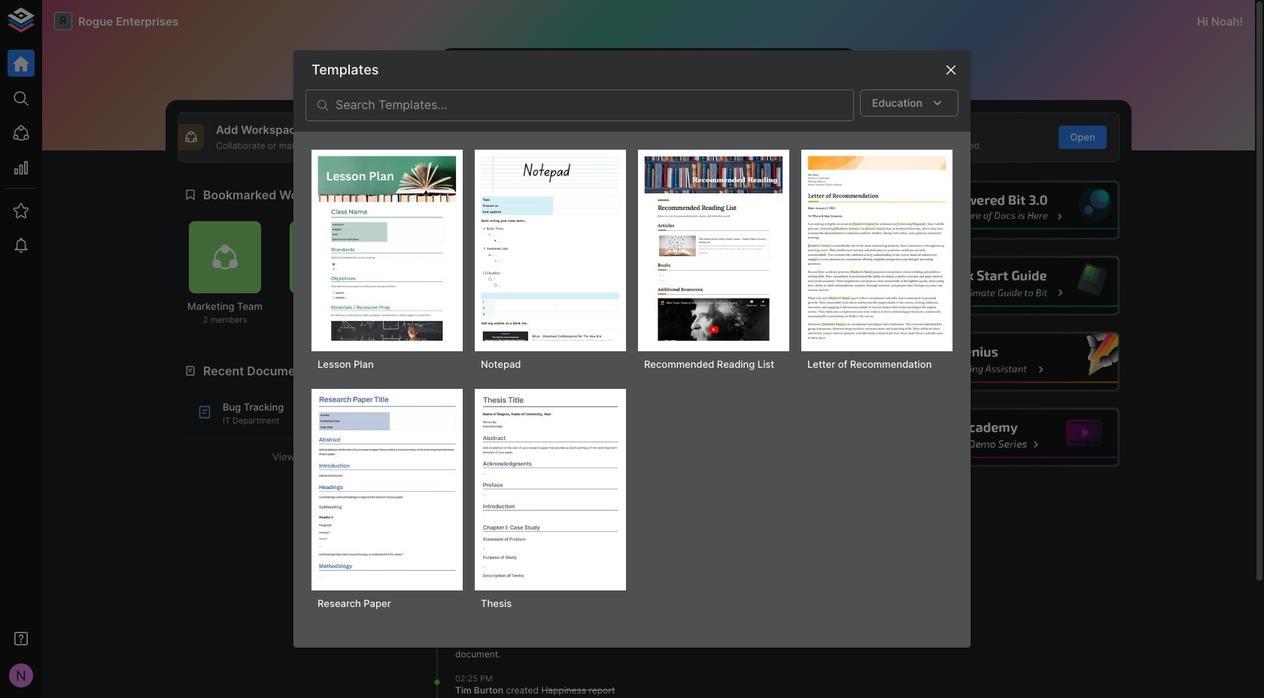 Task type: vqa. For each thing, say whether or not it's contained in the screenshot.
Customer Profile
no



Task type: describe. For each thing, give the bounding box(es) containing it.
notepad image
[[481, 156, 620, 341]]

letter of recommendation image
[[807, 156, 947, 341]]

lesson plan image
[[318, 156, 457, 341]]

research paper image
[[318, 395, 457, 581]]

2 help image from the top
[[893, 256, 1120, 316]]

3 help image from the top
[[893, 332, 1120, 392]]

recommended reading list image
[[644, 156, 783, 341]]



Task type: locate. For each thing, give the bounding box(es) containing it.
4 help image from the top
[[893, 408, 1120, 468]]

1 help image from the top
[[893, 180, 1120, 240]]

thesis image
[[481, 395, 620, 581]]

Search Templates... text field
[[336, 89, 854, 121]]

help image
[[893, 180, 1120, 240], [893, 256, 1120, 316], [893, 332, 1120, 392], [893, 408, 1120, 468]]

dialog
[[293, 50, 971, 648]]



